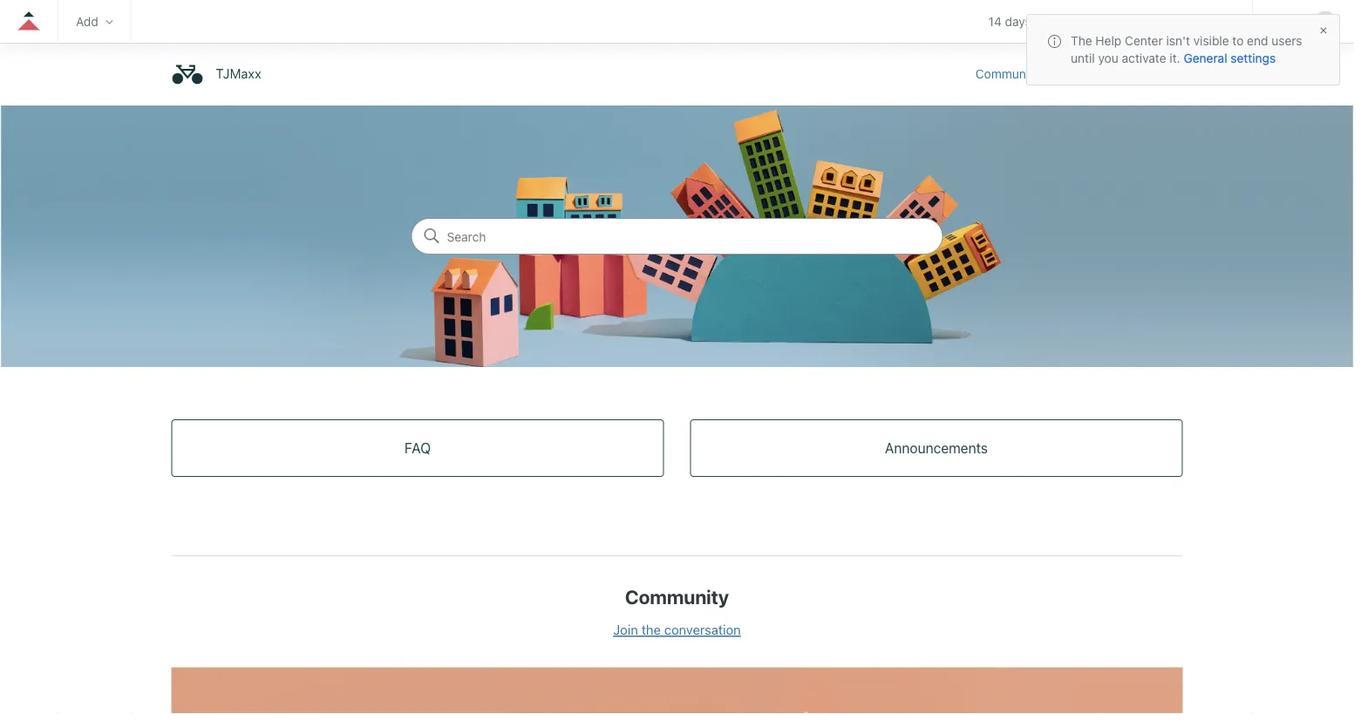 Task type: vqa. For each thing, say whether or not it's contained in the screenshot.
Zendesk Products IMAGE
yes



Task type: describe. For each thing, give the bounding box(es) containing it.
faq
[[405, 440, 431, 457]]

orlando
[[1122, 66, 1169, 81]]

the
[[642, 622, 661, 638]]

buy
[[1099, 14, 1120, 29]]

help
[[1096, 34, 1122, 48]]

add button
[[76, 14, 113, 28]]

announcements
[[885, 440, 988, 457]]

trial.
[[1070, 14, 1095, 29]]

guide admin
[[1164, 14, 1235, 28]]

buy now link
[[1099, 14, 1147, 29]]

visible
[[1194, 34, 1230, 48]]

guide
[[1164, 14, 1197, 28]]

community inside the community link
[[976, 66, 1040, 81]]

activate
[[1122, 51, 1167, 65]]

tjmaxx help center home page image
[[171, 58, 204, 91]]

faq link
[[172, 420, 663, 476]]

add
[[76, 14, 98, 28]]

community main content
[[0, 106, 1355, 714]]

navigation containing add
[[0, 0, 1355, 48]]

settings
[[1231, 51, 1276, 65]]

14
[[989, 14, 1002, 29]]

gary orlando button
[[1065, 64, 1183, 86]]

it.
[[1170, 51, 1181, 65]]

gary
[[1090, 66, 1118, 81]]

left
[[1035, 14, 1053, 29]]

now
[[1124, 14, 1147, 29]]



Task type: locate. For each thing, give the bounding box(es) containing it.
end
[[1247, 34, 1269, 48]]

community inside the community main content
[[625, 586, 729, 608]]

join the conversation link
[[613, 622, 741, 638]]

community up join the conversation
[[625, 586, 729, 608]]

1 vertical spatial community
[[625, 586, 729, 608]]

general settings
[[1184, 51, 1276, 65]]

conversation
[[665, 622, 741, 638]]

until
[[1071, 51, 1095, 65]]

isn't
[[1167, 34, 1191, 48]]

days
[[1005, 14, 1032, 29]]

center
[[1125, 34, 1163, 48]]

gary orlando
[[1090, 66, 1169, 81]]

1 horizontal spatial community
[[976, 66, 1040, 81]]

announcements link
[[691, 420, 1182, 476]]

to
[[1233, 34, 1244, 48]]

general settings link
[[1184, 51, 1276, 65]]

join the conversation
[[613, 622, 741, 638]]

you
[[1099, 51, 1119, 65]]

tjmaxx link
[[171, 58, 270, 91]]

zendesk products image
[[1278, 15, 1290, 27]]

navigation
[[0, 0, 1355, 48]]

14 days left in trial. buy now
[[989, 14, 1147, 29]]

in
[[1057, 14, 1067, 29]]

0 horizontal spatial community
[[625, 586, 729, 608]]

community link
[[976, 65, 1058, 83]]

tjmaxx
[[216, 65, 261, 81]]

None search field
[[411, 218, 943, 255]]

the help center isn't visible to end users until you activate it.
[[1071, 34, 1303, 65]]

the
[[1071, 34, 1093, 48]]

admin
[[1201, 14, 1235, 28]]

0 vertical spatial community
[[976, 66, 1040, 81]]

users
[[1272, 34, 1303, 48]]

general
[[1184, 51, 1228, 65]]

Search search field
[[412, 219, 942, 254]]

join
[[613, 622, 638, 638]]

community down days on the right top
[[976, 66, 1040, 81]]

community
[[976, 66, 1040, 81], [625, 586, 729, 608]]



